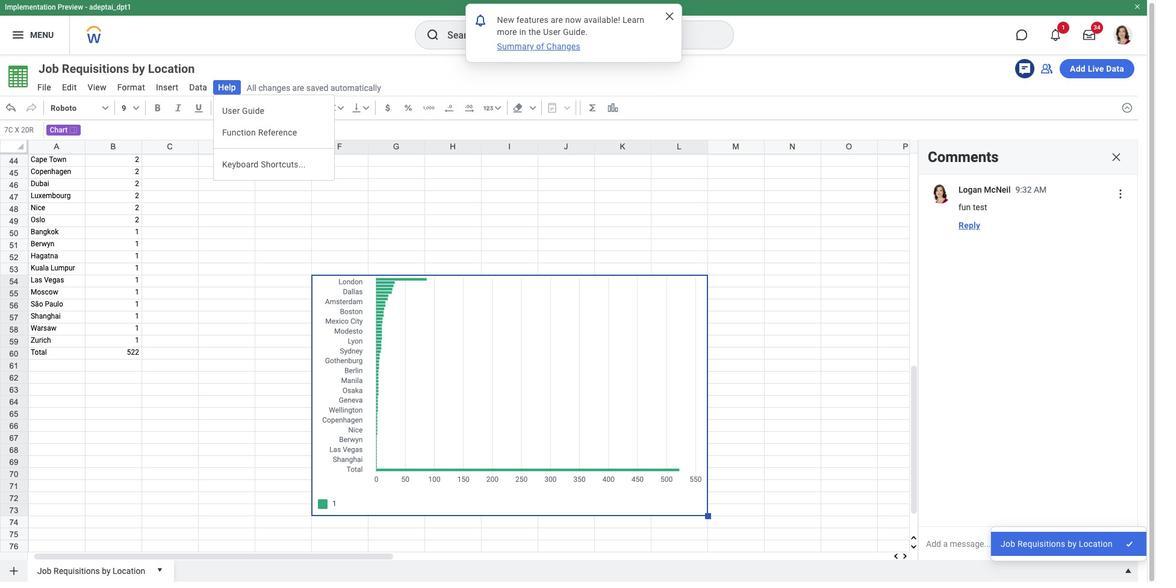 Task type: vqa. For each thing, say whether or not it's contained in the screenshot.
gear Image
no



Task type: locate. For each thing, give the bounding box(es) containing it.
0 horizontal spatial user
[[222, 106, 240, 116]]

add live data
[[1071, 64, 1125, 74]]

1 vertical spatial by
[[1068, 539, 1077, 549]]

adeptai_dpt1
[[89, 3, 131, 11]]

0 horizontal spatial chevron down small image
[[99, 102, 111, 114]]

job requisitions by location
[[39, 61, 195, 76], [1001, 539, 1113, 549], [37, 566, 145, 576]]

x image
[[664, 10, 676, 22]]

reference
[[258, 128, 297, 137]]

0 vertical spatial job
[[39, 61, 59, 76]]

function
[[222, 128, 256, 137]]

close environment banner image
[[1135, 3, 1142, 10]]

guide
[[242, 106, 265, 116]]

data up the underline "icon"
[[189, 83, 207, 92]]

3 chevron down small image from the left
[[360, 102, 372, 114]]

2 vertical spatial requisitions
[[54, 566, 100, 576]]

1 vertical spatial are
[[293, 83, 304, 93]]

None field
[[1112, 184, 1131, 204]]

0 vertical spatial requisitions
[[62, 61, 129, 76]]

chevron down small image
[[99, 102, 111, 114], [492, 102, 504, 114]]

1 horizontal spatial are
[[551, 15, 563, 25]]

location inside menu
[[1080, 539, 1113, 549]]

0 vertical spatial location
[[148, 61, 195, 76]]

1 chevron down small image from the left
[[99, 102, 111, 114]]

job for bottom job requisitions by location button
[[37, 566, 52, 576]]

data inside menus menu bar
[[189, 83, 207, 92]]

None text field
[[1, 122, 43, 139]]

0 horizontal spatial by
[[102, 566, 111, 576]]

dialog
[[465, 4, 682, 63]]

guide.
[[563, 27, 588, 37]]

job requisitions by location for the topmost job requisitions by location button
[[39, 61, 195, 76]]

2 horizontal spatial location
[[1080, 539, 1113, 549]]

2 horizontal spatial by
[[1068, 539, 1077, 549]]

help menu
[[213, 95, 335, 181]]

1 vertical spatial job
[[1001, 539, 1016, 549]]

reply
[[959, 221, 981, 230]]

data
[[1107, 64, 1125, 74], [189, 83, 207, 92]]

2 vertical spatial job
[[37, 566, 52, 576]]

test
[[974, 202, 988, 212]]

remove zero image
[[443, 102, 455, 114]]

0 vertical spatial user
[[543, 27, 561, 37]]

all changes are saved automatically
[[247, 83, 381, 93]]

1 button
[[1043, 22, 1070, 48]]

location up insert
[[148, 61, 195, 76]]

chevron down small image left "dollar sign" icon
[[360, 102, 372, 114]]

chart
[[50, 126, 68, 134]]

are inside button
[[293, 83, 304, 93]]

dollar sign image
[[382, 102, 394, 114]]

1 horizontal spatial user
[[543, 27, 561, 37]]

1 vertical spatial job requisitions by location
[[1001, 539, 1113, 549]]

data right the live
[[1107, 64, 1125, 74]]

italics image
[[172, 102, 184, 114]]

-
[[85, 3, 87, 11]]

1 vertical spatial job requisitions by location button
[[992, 532, 1147, 556]]

dialog containing new features are now available! learn more in the user guide.
[[465, 4, 682, 63]]

0 horizontal spatial location
[[113, 566, 145, 576]]

preview
[[58, 3, 83, 11]]

1 horizontal spatial data
[[1107, 64, 1125, 74]]

more
[[497, 27, 517, 37]]

requisitions
[[62, 61, 129, 76], [1018, 539, 1066, 549], [54, 566, 100, 576]]

profile logan mcneil image
[[1114, 25, 1133, 47]]

1 horizontal spatial by
[[132, 61, 145, 76]]

chevron down small image right the eraser image
[[527, 102, 539, 114]]

search image
[[426, 28, 440, 42]]

0 vertical spatial by
[[132, 61, 145, 76]]

0 horizontal spatial data
[[189, 83, 207, 92]]

data inside button
[[1107, 64, 1125, 74]]

numbers image
[[482, 102, 495, 114]]

menus menu bar
[[31, 79, 242, 98]]

grid
[[0, 0, 1157, 575]]

menu button
[[0, 16, 69, 54]]

chart button
[[46, 125, 81, 136]]

application
[[919, 527, 1138, 561]]

job requisitions by location button
[[33, 60, 217, 77], [992, 532, 1147, 556], [33, 560, 150, 580]]

now
[[566, 15, 582, 25]]

reply button
[[954, 216, 986, 235]]

all changes are saved automatically button
[[242, 82, 381, 94]]

9:32
[[1016, 185, 1032, 195]]

x image
[[1111, 151, 1123, 163]]

requisitions for bottom job requisitions by location button
[[54, 566, 100, 576]]

chevron down small image right 9
[[130, 102, 142, 114]]

0 horizontal spatial are
[[293, 83, 304, 93]]

are left saved at the left of the page
[[293, 83, 304, 93]]

2 vertical spatial location
[[113, 566, 145, 576]]

view
[[88, 83, 107, 92]]

0 vertical spatial job requisitions by location button
[[33, 60, 217, 77]]

are inside new features are now available! learn more in the user guide. summary of changes
[[551, 15, 563, 25]]

are for features
[[551, 15, 563, 25]]

0 vertical spatial data
[[1107, 64, 1125, 74]]

chevron down small image left 9
[[99, 102, 111, 114]]

0 vertical spatial job requisitions by location
[[39, 61, 195, 76]]

2 vertical spatial job requisitions by location button
[[33, 560, 150, 580]]

1 vertical spatial user
[[222, 106, 240, 116]]

chevron down small image
[[130, 102, 142, 114], [335, 102, 347, 114], [360, 102, 372, 114], [527, 102, 539, 114]]

1 vertical spatial location
[[1080, 539, 1113, 549]]

location
[[148, 61, 195, 76], [1080, 539, 1113, 549], [113, 566, 145, 576]]

edit
[[62, 83, 77, 92]]

2 chevron down small image from the left
[[335, 102, 347, 114]]

function reference
[[222, 128, 297, 137]]

user right the
[[543, 27, 561, 37]]

2 vertical spatial by
[[102, 566, 111, 576]]

inbox large image
[[1084, 29, 1096, 41]]

by for the topmost job requisitions by location button
[[132, 61, 145, 76]]

1 chevron down small image from the left
[[130, 102, 142, 114]]

by left send image
[[1068, 539, 1077, 549]]

by inside menu
[[1068, 539, 1077, 549]]

underline image
[[193, 102, 205, 114]]

user left 'guide'
[[222, 106, 240, 116]]

2 vertical spatial job requisitions by location
[[37, 566, 145, 576]]

user
[[543, 27, 561, 37], [222, 106, 240, 116]]

fun
[[959, 202, 971, 212]]

summary
[[497, 42, 534, 51]]

chevron down small image inside roboto dropdown button
[[99, 102, 111, 114]]

user inside help menu
[[222, 106, 240, 116]]

chevron down small image left 'align bottom' image
[[335, 102, 347, 114]]

Search Workday  search field
[[448, 22, 709, 48]]

by up menus menu bar
[[132, 61, 145, 76]]

chevron down small image left the eraser image
[[492, 102, 504, 114]]

1 horizontal spatial location
[[148, 61, 195, 76]]

implementation
[[5, 3, 56, 11]]

by left 'caret down small' icon
[[102, 566, 111, 576]]

align bottom image
[[350, 102, 363, 114]]

1 vertical spatial data
[[189, 83, 207, 92]]

0 vertical spatial are
[[551, 15, 563, 25]]

logan
[[959, 185, 983, 195]]

1 vertical spatial requisitions
[[1018, 539, 1066, 549]]

job
[[39, 61, 59, 76], [1001, 539, 1016, 549], [37, 566, 52, 576]]

1 horizontal spatial chevron down small image
[[492, 102, 504, 114]]

location for the topmost job requisitions by location button
[[148, 61, 195, 76]]

help
[[218, 83, 236, 92]]

roboto
[[51, 103, 77, 112]]

are left now
[[551, 15, 563, 25]]

by
[[132, 61, 145, 76], [1068, 539, 1077, 549], [102, 566, 111, 576]]

location left 'caret down small' icon
[[113, 566, 145, 576]]

location left send image
[[1080, 539, 1113, 549]]

are
[[551, 15, 563, 25], [293, 83, 304, 93]]



Task type: describe. For each thing, give the bounding box(es) containing it.
of
[[537, 42, 545, 51]]

requisitions inside menu
[[1018, 539, 1066, 549]]

add zero image
[[464, 102, 476, 114]]

all
[[247, 83, 257, 93]]

learn
[[623, 15, 645, 25]]

new
[[497, 15, 515, 25]]

chevron down small image inside 9 'dropdown button'
[[130, 102, 142, 114]]

notifications image
[[473, 13, 488, 27]]

am
[[1035, 185, 1047, 195]]

insert
[[156, 83, 179, 92]]

new features are now available! learn more in the user guide. summary of changes
[[497, 15, 647, 51]]

job requisitions by location menu
[[992, 532, 1147, 556]]

job requisitions by location inside menu
[[1001, 539, 1113, 549]]

keyboard shortcuts...
[[222, 160, 306, 169]]

fun test
[[959, 202, 988, 212]]

available!
[[584, 15, 621, 25]]

requisitions for the topmost job requisitions by location button
[[62, 61, 129, 76]]

job requisitions by location for bottom job requisitions by location button
[[37, 566, 145, 576]]

the
[[529, 27, 541, 37]]

bold image
[[152, 102, 164, 114]]

notifications large image
[[1050, 29, 1062, 41]]

mcneil
[[985, 185, 1011, 195]]

automatically
[[331, 83, 381, 93]]

user inside new features are now available! learn more in the user guide. summary of changes
[[543, 27, 561, 37]]

shortcuts...
[[261, 160, 306, 169]]

saved
[[306, 83, 329, 93]]

1
[[1062, 24, 1066, 31]]

summary of changes link
[[496, 40, 582, 52]]

media classroom image
[[1040, 61, 1054, 76]]

menu banner
[[0, 0, 1148, 54]]

caret down small image
[[154, 564, 166, 576]]

changes
[[547, 42, 581, 51]]

add
[[1071, 64, 1086, 74]]

keyboard
[[222, 160, 259, 169]]

Add a message... text field
[[919, 527, 1112, 561]]

chevron up circle image
[[1122, 102, 1134, 114]]

undo l image
[[5, 102, 17, 114]]

check small image
[[1123, 537, 1137, 551]]

add footer ws image
[[8, 565, 20, 577]]

are for changes
[[293, 83, 304, 93]]

9
[[122, 103, 126, 112]]

location for bottom job requisitions by location button
[[113, 566, 145, 576]]

chart image
[[607, 102, 619, 114]]

implementation preview -   adeptai_dpt1
[[5, 3, 131, 11]]

comments region
[[919, 140, 1138, 561]]

justify image
[[11, 28, 25, 42]]

eraser image
[[512, 102, 524, 114]]

related actions vertical image
[[1115, 188, 1127, 200]]

job inside menu
[[1001, 539, 1016, 549]]

9 button
[[117, 98, 143, 117]]

thousands comma image
[[423, 102, 435, 114]]

logan mcneil 9:32 am
[[959, 185, 1047, 195]]

add live data button
[[1060, 59, 1135, 78]]

2 chevron down small image from the left
[[492, 102, 504, 114]]

34
[[1094, 24, 1101, 31]]

send image
[[1115, 538, 1130, 553]]

user guide
[[222, 106, 265, 116]]

autosum image
[[587, 102, 599, 114]]

caret up image
[[1123, 565, 1135, 577]]

menu
[[30, 30, 54, 40]]

changes
[[259, 83, 290, 93]]

format
[[117, 83, 145, 92]]

logan mcneil image
[[932, 184, 951, 204]]

34 button
[[1077, 22, 1104, 48]]

by for bottom job requisitions by location button
[[102, 566, 111, 576]]

in
[[520, 27, 527, 37]]

none field inside comments region
[[1112, 184, 1131, 204]]

toolbar container region
[[0, 96, 1117, 120]]

comments
[[929, 149, 999, 166]]

roboto button
[[46, 98, 112, 117]]

4 chevron down small image from the left
[[527, 102, 539, 114]]

features
[[517, 15, 549, 25]]

file
[[37, 83, 51, 92]]

percentage image
[[402, 102, 414, 114]]

activity stream image
[[1018, 61, 1033, 76]]

live
[[1089, 64, 1105, 74]]

job for the topmost job requisitions by location button
[[39, 61, 59, 76]]



